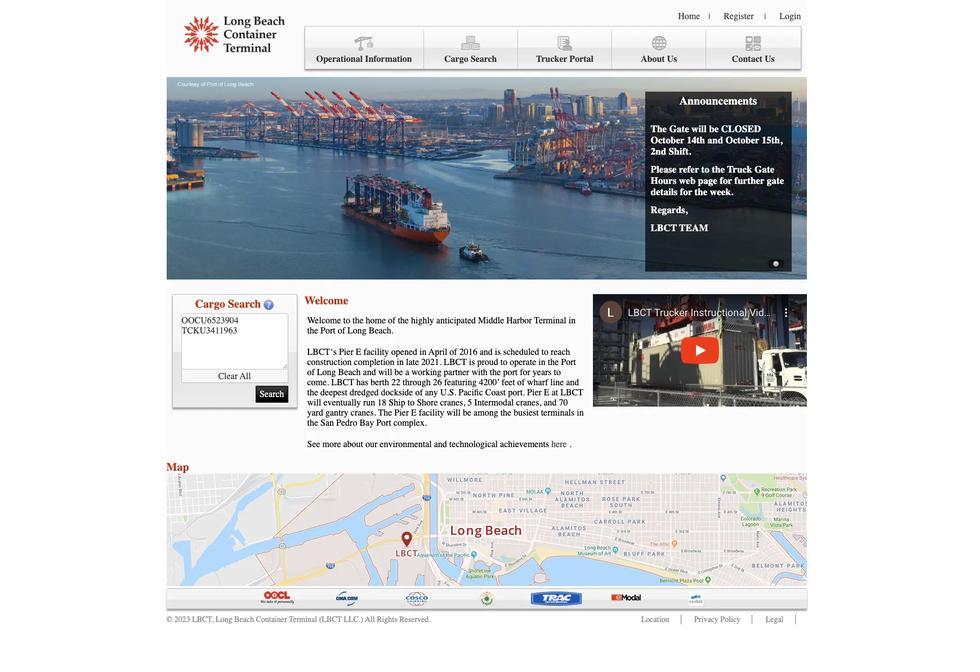 Task type: describe. For each thing, give the bounding box(es) containing it.
1 october from the left
[[651, 135, 685, 146]]

Enter container numbers and/ or booking numbers. text field
[[181, 314, 288, 370]]

page
[[698, 175, 718, 186]]

1 horizontal spatial for
[[680, 186, 692, 198]]

2 vertical spatial port
[[376, 418, 391, 429]]

2 horizontal spatial pier
[[527, 388, 542, 398]]

team
[[679, 222, 708, 234]]

dockside
[[381, 388, 413, 398]]

hours
[[651, 175, 677, 186]]

feet
[[502, 378, 515, 388]]

late
[[406, 358, 419, 368]]

here
[[551, 440, 567, 450]]

ship
[[389, 398, 405, 408]]

privacy
[[694, 616, 719, 625]]

gate inside 'please refer to the truck gate hours web page for further gate details for the week.'
[[755, 164, 775, 175]]

lbct up featuring
[[444, 358, 467, 368]]

lbct's pier e facility opened in april of 2016 and is scheduled to reach construction completion in late 2021.  lbct is proud to operate in the port of long beach and will be a working partner with the port for years to come.  lbct has berth 22 through 26 featuring 4200' feet of wharf line and the deepest dredged dockside of any u.s. pacific coast port. pier e at lbct will eventually run 18 ship to shore cranes, 5 intermodal cranes, and 70 yard gantry cranes. the pier e facility will be among the busiest terminals in the san pedro bay port complex.
[[307, 347, 584, 429]]

achievements
[[500, 440, 549, 450]]

the left 'port'
[[490, 368, 501, 378]]

about us link
[[612, 29, 706, 69]]

will inside the gate will be closed october 14th and october 15th, 2nd shift.
[[692, 123, 707, 135]]

0 vertical spatial facility
[[364, 347, 389, 358]]

1 horizontal spatial is
[[495, 347, 501, 358]]

operational information
[[316, 54, 412, 64]]

2 vertical spatial long
[[216, 616, 232, 625]]

clear all button
[[181, 370, 288, 384]]

2 cranes, from the left
[[516, 398, 541, 408]]

web
[[679, 175, 696, 186]]

yard
[[307, 408, 323, 418]]

lbct,
[[192, 616, 214, 625]]

container
[[256, 616, 287, 625]]

2 horizontal spatial for
[[720, 175, 732, 186]]

5
[[468, 398, 472, 408]]

llc.)
[[344, 616, 363, 625]]

intermodal
[[474, 398, 514, 408]]

the right among
[[500, 408, 511, 418]]

1 vertical spatial cargo
[[195, 298, 225, 311]]

14th and
[[687, 135, 723, 146]]

for inside lbct's pier e facility opened in april of 2016 and is scheduled to reach construction completion in late 2021.  lbct is proud to operate in the port of long beach and will be a working partner with the port for years to come.  lbct has berth 22 through 26 featuring 4200' feet of wharf line and the deepest dredged dockside of any u.s. pacific coast port. pier e at lbct will eventually run 18 ship to shore cranes, 5 intermodal cranes, and 70 yard gantry cranes. the pier e facility will be among the busiest terminals in the san pedro bay port complex.
[[520, 368, 530, 378]]

a
[[405, 368, 409, 378]]

lbct down regards,​
[[651, 222, 677, 234]]

refer
[[679, 164, 699, 175]]

more
[[322, 440, 341, 450]]

scheduled
[[503, 347, 539, 358]]

and right line on the bottom right of the page
[[566, 378, 579, 388]]

to right "years"
[[554, 368, 561, 378]]

us for about us
[[667, 54, 677, 64]]

1 cranes, from the left
[[440, 398, 465, 408]]

of right feet
[[517, 378, 525, 388]]

1 vertical spatial port
[[561, 358, 576, 368]]

1 horizontal spatial cargo search
[[444, 54, 497, 64]]

home
[[366, 316, 386, 326]]

any
[[425, 388, 438, 398]]

come.
[[307, 378, 329, 388]]

the left the "week."
[[695, 186, 708, 198]]

70
[[559, 398, 568, 408]]

and right 2016
[[480, 347, 493, 358]]

©
[[166, 616, 172, 625]]

here link
[[551, 440, 567, 450]]

in right the late in the left of the page
[[420, 347, 427, 358]]

the inside lbct's pier e facility opened in april of 2016 and is scheduled to reach construction completion in late 2021.  lbct is proud to operate in the port of long beach and will be a working partner with the port for years to come.  lbct has berth 22 through 26 featuring 4200' feet of wharf line and the deepest dredged dockside of any u.s. pacific coast port. pier e at lbct will eventually run 18 ship to shore cranes, 5 intermodal cranes, and 70 yard gantry cranes. the pier e facility will be among the busiest terminals in the san pedro bay port complex.
[[378, 408, 392, 418]]

will left 5
[[447, 408, 461, 418]]

long inside lbct's pier e facility opened in april of 2016 and is scheduled to reach construction completion in late 2021.  lbct is proud to operate in the port of long beach and will be a working partner with the port for years to come.  lbct has berth 22 through 26 featuring 4200' feet of wharf line and the deepest dredged dockside of any u.s. pacific coast port. pier e at lbct will eventually run 18 ship to shore cranes, 5 intermodal cranes, and 70 yard gantry cranes. the pier e facility will be among the busiest terminals in the san pedro bay port complex.
[[317, 368, 336, 378]]

policy
[[721, 616, 741, 625]]

in right operate
[[539, 358, 546, 368]]

2023
[[174, 616, 190, 625]]

about
[[343, 440, 363, 450]]

truck
[[727, 164, 752, 175]]

announcements
[[680, 95, 757, 108]]

1 horizontal spatial pier
[[394, 408, 409, 418]]

please refer to the truck gate hours web page for further gate details for the week.
[[651, 164, 784, 198]]

location link
[[641, 616, 669, 625]]

lbct right "at"
[[560, 388, 583, 398]]

wharf
[[527, 378, 548, 388]]

u.s.
[[440, 388, 456, 398]]

in left the late in the left of the page
[[397, 358, 404, 368]]

0 horizontal spatial beach
[[234, 616, 254, 625]]

home link
[[678, 11, 700, 21]]

lbct's
[[307, 347, 337, 358]]

week.
[[710, 186, 733, 198]]

2021.
[[421, 358, 442, 368]]

at
[[552, 388, 558, 398]]

cargo inside menu bar
[[444, 54, 468, 64]]

about
[[641, 54, 665, 64]]

(lbct
[[319, 616, 342, 625]]

shift.
[[669, 146, 691, 157]]

2016
[[459, 347, 477, 358]]

portal
[[570, 54, 594, 64]]

© 2023 lbct, long beach container terminal (lbct llc.) all rights reserved.
[[166, 616, 431, 625]]

contact us link
[[706, 29, 801, 69]]

the left home
[[353, 316, 364, 326]]

the left highly
[[398, 316, 409, 326]]

information
[[365, 54, 412, 64]]

0 horizontal spatial search
[[228, 298, 261, 311]]

welcome for welcome
[[304, 295, 348, 308]]

legal link
[[766, 616, 784, 625]]

2nd
[[651, 146, 666, 157]]

gantry
[[325, 408, 349, 418]]

search inside menu bar
[[471, 54, 497, 64]]

gate inside the gate will be closed october 14th and october 15th, 2nd shift.
[[669, 123, 689, 135]]

to inside welcome to the home of the highly anticipated middle harbor terminal in the port of long beach.
[[343, 316, 350, 326]]

0 horizontal spatial pier
[[339, 347, 354, 358]]

cranes.
[[351, 408, 376, 418]]

home
[[678, 11, 700, 21]]

run
[[363, 398, 375, 408]]

middle
[[478, 316, 504, 326]]

privacy policy
[[694, 616, 741, 625]]

reserved.
[[399, 616, 431, 625]]

rights
[[377, 616, 397, 625]]

trucker portal link
[[518, 29, 612, 69]]

further
[[735, 175, 765, 186]]

san
[[320, 418, 334, 429]]

port.
[[508, 388, 525, 398]]

0 vertical spatial e
[[356, 347, 361, 358]]

1 horizontal spatial facility
[[419, 408, 444, 418]]



Task type: locate. For each thing, give the bounding box(es) containing it.
featuring
[[444, 378, 477, 388]]

long down lbct's
[[317, 368, 336, 378]]

our
[[366, 440, 378, 450]]

1 horizontal spatial search
[[471, 54, 497, 64]]

0 horizontal spatial long
[[216, 616, 232, 625]]

operational
[[316, 54, 363, 64]]

of right home
[[388, 316, 396, 326]]

opened
[[391, 347, 417, 358]]

0 vertical spatial welcome
[[304, 295, 348, 308]]

gate right truck
[[755, 164, 775, 175]]

1 vertical spatial terminal
[[289, 616, 317, 625]]

lbct left the has
[[331, 378, 354, 388]]

to right ship
[[408, 398, 415, 408]]

0 vertical spatial be
[[709, 123, 719, 135]]

1 horizontal spatial all
[[365, 616, 375, 625]]

register link
[[724, 11, 754, 21]]

2 october from the left
[[726, 135, 759, 146]]

|
[[709, 12, 710, 21], [765, 12, 766, 21]]

to left reach
[[541, 347, 548, 358]]

be left "a"
[[395, 368, 403, 378]]

1 horizontal spatial |
[[765, 12, 766, 21]]

see more about our environmental and technological achievements here .
[[307, 440, 571, 450]]

26
[[433, 378, 442, 388]]

0 vertical spatial port
[[320, 326, 336, 336]]

beach.
[[369, 326, 394, 336]]

the right the run
[[378, 408, 392, 418]]

0 vertical spatial the
[[651, 123, 667, 135]]

for right details at the top of the page
[[680, 186, 692, 198]]

register
[[724, 11, 754, 21]]

0 horizontal spatial be
[[395, 368, 403, 378]]

dredged
[[350, 388, 379, 398]]

about us
[[641, 54, 677, 64]]

1 vertical spatial long
[[317, 368, 336, 378]]

is left the scheduled
[[495, 347, 501, 358]]

e left shore
[[411, 408, 417, 418]]

port
[[503, 368, 518, 378]]

to right refer
[[702, 164, 710, 175]]

for right 'port'
[[520, 368, 530, 378]]

1 | from the left
[[709, 12, 710, 21]]

0 vertical spatial pier
[[339, 347, 354, 358]]

us
[[667, 54, 677, 64], [765, 54, 775, 64]]

0 horizontal spatial |
[[709, 12, 710, 21]]

1 horizontal spatial long
[[317, 368, 336, 378]]

gate
[[669, 123, 689, 135], [755, 164, 775, 175]]

long
[[348, 326, 367, 336], [317, 368, 336, 378], [216, 616, 232, 625]]

trucker
[[536, 54, 567, 64]]

all inside button
[[240, 371, 251, 382]]

environmental
[[380, 440, 432, 450]]

in right 70
[[577, 408, 584, 418]]

the up yard at the bottom
[[307, 388, 318, 398]]

all right 'clear'
[[240, 371, 251, 382]]

| right home link
[[709, 12, 710, 21]]

0 vertical spatial gate
[[669, 123, 689, 135]]

and
[[480, 347, 493, 358], [363, 368, 376, 378], [566, 378, 579, 388], [544, 398, 557, 408], [434, 440, 447, 450]]

2 us from the left
[[765, 54, 775, 64]]

clear all
[[218, 371, 251, 382]]

and left technological
[[434, 440, 447, 450]]

0 vertical spatial terminal
[[534, 316, 566, 326]]

has
[[356, 378, 368, 388]]

facility down the any
[[419, 408, 444, 418]]

1 horizontal spatial the
[[651, 123, 667, 135]]

long left beach.
[[348, 326, 367, 336]]

0 horizontal spatial is
[[469, 358, 475, 368]]

and left 70
[[544, 398, 557, 408]]

clear
[[218, 371, 238, 382]]

facility down beach.
[[364, 347, 389, 358]]

for
[[720, 175, 732, 186], [680, 186, 692, 198], [520, 368, 530, 378]]

the gate will be closed october 14th and october 15th, 2nd shift.
[[651, 123, 783, 157]]

in inside welcome to the home of the highly anticipated middle harbor terminal in the port of long beach.
[[569, 316, 576, 326]]

contact
[[732, 54, 763, 64]]

1 vertical spatial e
[[544, 388, 549, 398]]

0 vertical spatial all
[[240, 371, 251, 382]]

the up lbct's
[[307, 326, 318, 336]]

1 vertical spatial all
[[365, 616, 375, 625]]

in up reach
[[569, 316, 576, 326]]

menu bar
[[304, 26, 801, 69]]

terminal left (lbct
[[289, 616, 317, 625]]

0 vertical spatial cargo search
[[444, 54, 497, 64]]

will down come.
[[307, 398, 321, 408]]

is
[[495, 347, 501, 358], [469, 358, 475, 368]]

0 horizontal spatial terminal
[[289, 616, 317, 625]]

2 horizontal spatial long
[[348, 326, 367, 336]]

beach
[[338, 368, 361, 378], [234, 616, 254, 625]]

1 horizontal spatial gate
[[755, 164, 775, 175]]

october up please
[[651, 135, 685, 146]]

0 horizontal spatial cargo search
[[195, 298, 261, 311]]

None submit
[[256, 386, 288, 403]]

pier right lbct's
[[339, 347, 354, 358]]

operational information link
[[305, 29, 424, 69]]

0 vertical spatial cargo
[[444, 54, 468, 64]]

port up lbct's
[[320, 326, 336, 336]]

0 horizontal spatial us
[[667, 54, 677, 64]]

| left login
[[765, 12, 766, 21]]

4200'
[[479, 378, 500, 388]]

1 vertical spatial search
[[228, 298, 261, 311]]

in
[[569, 316, 576, 326], [420, 347, 427, 358], [397, 358, 404, 368], [539, 358, 546, 368], [577, 408, 584, 418]]

2 vertical spatial e
[[411, 408, 417, 418]]

and up the dredged
[[363, 368, 376, 378]]

regards,​
[[651, 204, 688, 216]]

1 horizontal spatial e
[[411, 408, 417, 418]]

1 horizontal spatial october
[[726, 135, 759, 146]]

beach left container on the left bottom
[[234, 616, 254, 625]]

details
[[651, 186, 678, 198]]

to inside 'please refer to the truck gate hours web page for further gate details for the week.'
[[702, 164, 710, 175]]

lbct
[[651, 222, 677, 234], [444, 358, 467, 368], [331, 378, 354, 388], [560, 388, 583, 398]]

1 vertical spatial welcome
[[307, 316, 341, 326]]

us right contact
[[765, 54, 775, 64]]

of left 2016
[[450, 347, 457, 358]]

1 vertical spatial the
[[378, 408, 392, 418]]

berth
[[371, 378, 389, 388]]

e left "at"
[[544, 388, 549, 398]]

port inside welcome to the home of the highly anticipated middle harbor terminal in the port of long beach.
[[320, 326, 336, 336]]

2 horizontal spatial be
[[709, 123, 719, 135]]

2 vertical spatial pier
[[394, 408, 409, 418]]

1 horizontal spatial port
[[376, 418, 391, 429]]

be
[[709, 123, 719, 135], [395, 368, 403, 378], [463, 408, 471, 418]]

gate up shift.
[[669, 123, 689, 135]]

october up truck
[[726, 135, 759, 146]]

the
[[712, 164, 725, 175], [695, 186, 708, 198], [353, 316, 364, 326], [398, 316, 409, 326], [307, 326, 318, 336], [548, 358, 559, 368], [490, 368, 501, 378], [307, 388, 318, 398], [500, 408, 511, 418], [307, 418, 318, 429]]

1 horizontal spatial terminal
[[534, 316, 566, 326]]

0 horizontal spatial facility
[[364, 347, 389, 358]]

operate
[[510, 358, 536, 368]]

all right llc.)
[[365, 616, 375, 625]]

please
[[651, 164, 677, 175]]

to right proud
[[501, 358, 508, 368]]

1 vertical spatial be
[[395, 368, 403, 378]]

2 horizontal spatial port
[[561, 358, 576, 368]]

0 horizontal spatial e
[[356, 347, 361, 358]]

gate
[[767, 175, 784, 186]]

among
[[474, 408, 498, 418]]

for right "page"
[[720, 175, 732, 186]]

1 horizontal spatial cranes,
[[516, 398, 541, 408]]

us for contact us
[[765, 54, 775, 64]]

terminals
[[541, 408, 575, 418]]

complex.
[[394, 418, 427, 429]]

0 vertical spatial long
[[348, 326, 367, 336]]

pier down dockside
[[394, 408, 409, 418]]

pacific
[[459, 388, 483, 398]]

construction
[[307, 358, 352, 368]]

welcome inside welcome to the home of the highly anticipated middle harbor terminal in the port of long beach.
[[307, 316, 341, 326]]

1 vertical spatial pier
[[527, 388, 542, 398]]

trucker portal
[[536, 54, 594, 64]]

1 us from the left
[[667, 54, 677, 64]]

0 horizontal spatial port
[[320, 326, 336, 336]]

pier right port. on the right
[[527, 388, 542, 398]]

the left truck
[[712, 164, 725, 175]]

0 horizontal spatial for
[[520, 368, 530, 378]]

0 horizontal spatial october
[[651, 135, 685, 146]]

.
[[569, 440, 571, 450]]

partner
[[444, 368, 469, 378]]

with
[[472, 368, 488, 378]]

technological
[[449, 440, 498, 450]]

1 horizontal spatial us
[[765, 54, 775, 64]]

2 horizontal spatial e
[[544, 388, 549, 398]]

0 horizontal spatial gate
[[669, 123, 689, 135]]

harbor
[[506, 316, 532, 326]]

0 horizontal spatial the
[[378, 408, 392, 418]]

the up 2nd
[[651, 123, 667, 135]]

1 vertical spatial facility
[[419, 408, 444, 418]]

be inside the gate will be closed october 14th and october 15th, 2nd shift.
[[709, 123, 719, 135]]

april
[[429, 347, 447, 358]]

port right bay at the bottom left of the page
[[376, 418, 391, 429]]

cranes, down wharf
[[516, 398, 541, 408]]

will left "a"
[[378, 368, 392, 378]]

1 vertical spatial beach
[[234, 616, 254, 625]]

1 horizontal spatial cargo
[[444, 54, 468, 64]]

1 vertical spatial gate
[[755, 164, 775, 175]]

0 vertical spatial beach
[[338, 368, 361, 378]]

0 vertical spatial search
[[471, 54, 497, 64]]

busiest
[[514, 408, 539, 418]]

long inside welcome to the home of the highly anticipated middle harbor terminal in the port of long beach.
[[348, 326, 367, 336]]

contact us
[[732, 54, 775, 64]]

beach up the dredged
[[338, 368, 361, 378]]

e up the has
[[356, 347, 361, 358]]

port
[[320, 326, 336, 336], [561, 358, 576, 368], [376, 418, 391, 429]]

the up line on the bottom right of the page
[[548, 358, 559, 368]]

beach inside lbct's pier e facility opened in april of 2016 and is scheduled to reach construction completion in late 2021.  lbct is proud to operate in the port of long beach and will be a working partner with the port for years to come.  lbct has berth 22 through 26 featuring 4200' feet of wharf line and the deepest dredged dockside of any u.s. pacific coast port. pier e at lbct will eventually run 18 ship to shore cranes, 5 intermodal cranes, and 70 yard gantry cranes. the pier e facility will be among the busiest terminals in the san pedro bay port complex.
[[338, 368, 361, 378]]

lbct team
[[651, 222, 708, 234]]

22
[[391, 378, 400, 388]]

legal
[[766, 616, 784, 625]]

privacy policy link
[[694, 616, 741, 625]]

terminal right harbor
[[534, 316, 566, 326]]

terminal inside welcome to the home of the highly anticipated middle harbor terminal in the port of long beach.
[[534, 316, 566, 326]]

the left san
[[307, 418, 318, 429]]

menu bar containing operational information
[[304, 26, 801, 69]]

of down lbct's
[[307, 368, 315, 378]]

welcome for welcome to the home of the highly anticipated middle harbor terminal in the port of long beach.
[[307, 316, 341, 326]]

0 horizontal spatial cranes,
[[440, 398, 465, 408]]

through
[[403, 378, 431, 388]]

2 vertical spatial be
[[463, 408, 471, 418]]

will down the announcements at the right top of the page
[[692, 123, 707, 135]]

of up construction
[[338, 326, 345, 336]]

reach
[[551, 347, 570, 358]]

be left among
[[463, 408, 471, 418]]

1 horizontal spatial be
[[463, 408, 471, 418]]

0 horizontal spatial cargo
[[195, 298, 225, 311]]

years
[[533, 368, 552, 378]]

0 horizontal spatial all
[[240, 371, 251, 382]]

2 | from the left
[[765, 12, 766, 21]]

long right the lbct,
[[216, 616, 232, 625]]

the inside the gate will be closed october 14th and october 15th, 2nd shift.
[[651, 123, 667, 135]]

of left the any
[[415, 388, 423, 398]]

is left proud
[[469, 358, 475, 368]]

highly
[[411, 316, 434, 326]]

deepest
[[320, 388, 348, 398]]

be left the closed
[[709, 123, 719, 135]]

port up line on the bottom right of the page
[[561, 358, 576, 368]]

to left home
[[343, 316, 350, 326]]

us right about
[[667, 54, 677, 64]]

shore
[[417, 398, 438, 408]]

working
[[412, 368, 442, 378]]

1 horizontal spatial beach
[[338, 368, 361, 378]]

cranes, left 5
[[440, 398, 465, 408]]

anticipated
[[436, 316, 476, 326]]

1 vertical spatial cargo search
[[195, 298, 261, 311]]

search
[[471, 54, 497, 64], [228, 298, 261, 311]]



Task type: vqa. For each thing, say whether or not it's contained in the screenshot.
"©" on the left bottom of page
yes



